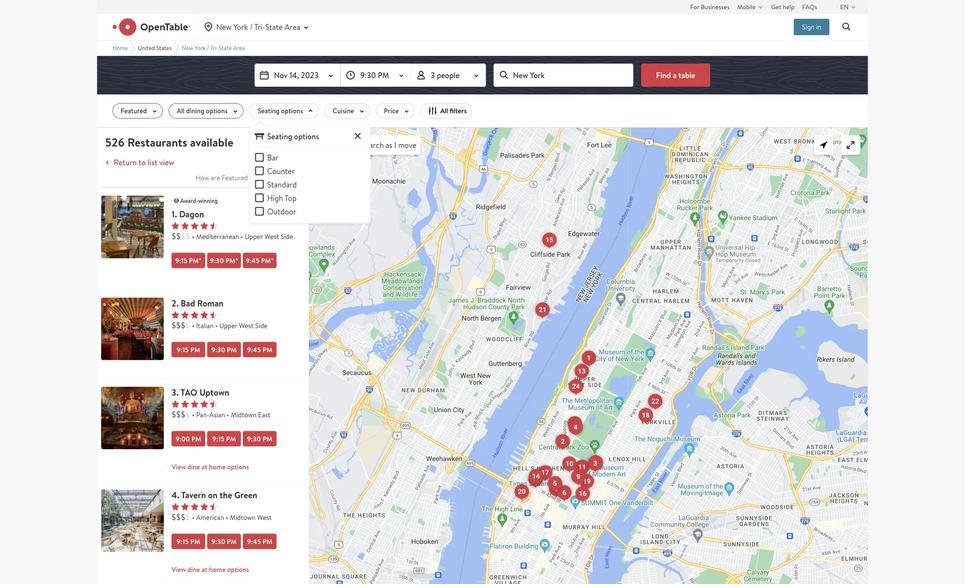 Task type: locate. For each thing, give the bounding box(es) containing it.
award-
[[180, 197, 198, 205]]

0 horizontal spatial *
[[199, 256, 202, 265]]

view dine at home options for on
[[171, 565, 249, 574]]

1 vertical spatial side
[[255, 321, 267, 330]]

italian
[[196, 321, 213, 330]]

2 * from the left
[[235, 256, 238, 265]]

0 horizontal spatial all
[[177, 106, 185, 115]]

west down green at the left bottom of page
[[257, 513, 272, 522]]

new york / tri-state area inside dropdown button
[[216, 22, 301, 32]]

asian
[[209, 410, 225, 419]]

1 vertical spatial 9:15 pm link
[[207, 431, 241, 447]]

None field
[[494, 64, 634, 87]]

0 horizontal spatial upper
[[219, 321, 237, 330]]

0 vertical spatial 9:30 pm link
[[207, 342, 241, 357]]

2 vertical spatial 9:15 pm
[[177, 537, 200, 546]]

all left the dining
[[177, 106, 185, 115]]

14
[[533, 473, 540, 481]]

upper for $$
[[245, 232, 263, 241]]

a photo of tao uptown restaurant image
[[101, 387, 164, 450]]

* for 9:45 pm *
[[271, 256, 274, 265]]

seating options down seating options dropdown button
[[267, 131, 319, 142]]

9:30 pm link for 4. tavern on the green
[[207, 534, 241, 549]]

1 4.5 stars image from the top
[[171, 222, 218, 230]]

2 vertical spatial west
[[257, 513, 272, 522]]

• right american
[[226, 513, 228, 522]]

1 $$$ from the top
[[171, 320, 185, 331]]

2 vertical spatial 9:15 pm link
[[171, 534, 205, 549]]

1 vertical spatial west
[[239, 321, 253, 330]]

1 vertical spatial dine
[[187, 565, 200, 574]]

for businesses
[[691, 2, 730, 11]]

2 view from the top
[[171, 565, 186, 574]]

2.
[[171, 297, 179, 309]]

1 vertical spatial midtown
[[230, 513, 255, 522]]

2 4.5 stars image from the top
[[171, 311, 218, 319]]

9:45 pm link down $$$ $ • italian • upper west side
[[243, 342, 277, 357]]

0 vertical spatial $$$
[[171, 320, 185, 331]]

0 vertical spatial 3
[[431, 70, 435, 80]]

9:30 pm link down east
[[243, 431, 277, 447]]

1 horizontal spatial tri-
[[254, 22, 266, 32]]

1 view from the top
[[171, 462, 186, 471]]

3 $ from the top
[[185, 512, 190, 522]]

0 vertical spatial york
[[233, 22, 248, 32]]

9:45 pm link down $$$ $ • american • midtown west
[[243, 534, 277, 549]]

seating options inside dropdown button
[[258, 106, 303, 115]]

high
[[267, 193, 283, 203]]

west inside $$$ $ • american • midtown west
[[257, 513, 272, 522]]

seating
[[258, 106, 280, 115], [267, 131, 292, 142]]

9:30 pm for 9:30 pm link for 4. tavern on the green
[[211, 537, 237, 546]]

$$$ $ • pan-asian • midtown east
[[171, 410, 270, 420]]

1 vertical spatial $
[[185, 410, 190, 420]]

9:15 pm down italian
[[177, 345, 200, 354]]

9:15 pm down $$$ $ • pan-asian • midtown east on the left bottom
[[212, 434, 236, 444]]

9:45 right 9:30 pm *
[[246, 256, 259, 265]]

9:45 for 2. bad roman
[[247, 345, 261, 354]]

2 home from the top
[[209, 565, 225, 574]]

9:45 down $$$ $ • italian • upper west side
[[247, 345, 261, 354]]

9:30 pm link down $$$ $ • american • midtown west
[[207, 534, 241, 549]]

2 button
[[556, 435, 571, 450]]

9:45 pm for 4. tavern on the green
[[247, 537, 272, 546]]

2 dine from the top
[[187, 565, 200, 574]]

all filters
[[441, 106, 467, 115]]

2 view dine at home options from the top
[[171, 565, 249, 574]]

featured right are
[[222, 173, 248, 182]]

9:30 pm down $$$ $ • american • midtown west
[[211, 537, 237, 546]]

west inside $$ $$ • mediterranean • upper west side
[[264, 232, 279, 241]]

american
[[196, 513, 224, 522]]

at
[[202, 462, 207, 471], [202, 565, 207, 574]]

0 vertical spatial 9:45 pm
[[247, 345, 272, 354]]

9:15 down 4.6 stars image
[[177, 537, 189, 546]]

* down $$ $$ • mediterranean • upper west side
[[271, 256, 274, 265]]

4.5 stars image
[[171, 222, 218, 230], [171, 311, 218, 319], [171, 400, 218, 408]]

york right states
[[195, 44, 206, 52]]

3 $$$ from the top
[[171, 512, 185, 522]]

at for on
[[202, 565, 207, 574]]

help
[[784, 2, 795, 11]]

0 horizontal spatial featured
[[121, 106, 147, 115]]

3 for 3 people
[[431, 70, 435, 80]]

nov 14, 2023 button
[[255, 64, 341, 87]]

9:45 pm for 2. bad roman
[[247, 345, 272, 354]]

featured inside dropdown button
[[121, 106, 147, 115]]

1 horizontal spatial upper
[[245, 232, 263, 241]]

9:00 pm link
[[171, 431, 205, 447]]

1 horizontal spatial featured
[[222, 173, 248, 182]]

0 vertical spatial 9:15 pm
[[177, 345, 200, 354]]

upper
[[245, 232, 263, 241], [219, 321, 237, 330]]

featured button
[[113, 103, 163, 119]]

1 horizontal spatial all
[[441, 106, 448, 115]]

all dining options button
[[169, 103, 244, 119]]

1 horizontal spatial york
[[233, 22, 248, 32]]

2 0 from the left
[[314, 127, 319, 137]]

get help
[[772, 2, 795, 11]]

0 vertical spatial state
[[265, 22, 283, 32]]

1 view dine at home options button from the top
[[171, 460, 309, 474]]

0 vertical spatial seating
[[258, 106, 280, 115]]

0 vertical spatial 9:45 pm link
[[243, 342, 277, 357]]

west down "outdoor"
[[264, 232, 279, 241]]

all for all filters
[[441, 106, 448, 115]]

upper up "9:45 pm *"
[[245, 232, 263, 241]]

1 vertical spatial upper
[[219, 321, 237, 330]]

0 vertical spatial view dine at home options button
[[171, 460, 309, 474]]

1 horizontal spatial 3
[[594, 460, 598, 468]]

upper right italian
[[219, 321, 237, 330]]

midtown
[[231, 410, 256, 419], [230, 513, 255, 522]]

1 9:45 pm from the top
[[247, 345, 272, 354]]

3 4.5 stars image from the top
[[171, 400, 218, 408]]

pm
[[378, 70, 389, 80], [189, 256, 199, 265], [225, 256, 235, 265], [261, 256, 271, 265], [190, 345, 200, 354], [227, 345, 237, 354], [263, 345, 272, 354], [191, 434, 201, 444], [226, 434, 236, 444], [263, 434, 272, 444], [190, 537, 200, 546], [227, 537, 237, 546], [263, 537, 272, 546]]

9:15 pm link down $$$ $ • pan-asian • midtown east on the left bottom
[[207, 431, 241, 447]]

options
[[206, 106, 228, 115], [281, 106, 303, 115], [294, 131, 319, 142], [227, 462, 249, 471], [227, 565, 249, 574]]

find a table button
[[642, 64, 711, 87]]

1 home from the top
[[209, 462, 225, 471]]

9:30 pm link for 2. bad roman
[[207, 342, 241, 357]]

midtown left east
[[231, 410, 256, 419]]

a photo of bad roman restaurant image
[[101, 298, 164, 360]]

new right states
[[182, 44, 193, 52]]

1 horizontal spatial area
[[285, 22, 301, 32]]

1 vertical spatial tri-
[[211, 44, 219, 52]]

0 vertical spatial new
[[216, 22, 232, 32]]

area inside dropdown button
[[285, 22, 301, 32]]

midtown down green at the left bottom of page
[[230, 513, 255, 522]]

9:45 pm link for 4. tavern on the green
[[243, 534, 277, 549]]

1 vertical spatial home
[[209, 565, 225, 574]]

0 vertical spatial area
[[285, 22, 301, 32]]

•
[[192, 232, 194, 241], [241, 232, 243, 241], [192, 321, 194, 330], [215, 321, 218, 330], [192, 410, 194, 419], [227, 410, 229, 419], [192, 513, 194, 522], [226, 513, 228, 522]]

counter
[[267, 166, 295, 176]]

mobile button
[[738, 0, 767, 14]]

9:15 pm down american
[[177, 537, 200, 546]]

0 horizontal spatial /
[[207, 44, 209, 52]]

all inside dropdown button
[[177, 106, 185, 115]]

14,
[[290, 70, 299, 80]]

at for uptown
[[202, 462, 207, 471]]

9:15 up tao
[[177, 345, 189, 354]]

all inside button
[[441, 106, 448, 115]]

1 vertical spatial 9:30 pm link
[[243, 431, 277, 447]]

6
[[563, 489, 567, 497]]

0 horizontal spatial area
[[233, 44, 245, 52]]

4.5 stars image down tao
[[171, 400, 218, 408]]

/ inside dropdown button
[[250, 22, 253, 32]]

9:30 pm link down $$$ $ • italian • upper west side
[[207, 342, 241, 357]]

0 vertical spatial 4.5 stars image
[[171, 222, 218, 230]]

2 $$$ from the top
[[171, 410, 185, 420]]

seating down nov
[[258, 106, 280, 115]]

1 horizontal spatial *
[[235, 256, 238, 265]]

2 horizontal spatial *
[[271, 256, 274, 265]]

1 vertical spatial state
[[219, 44, 232, 52]]

2 vertical spatial 9:45
[[247, 537, 261, 546]]

0 vertical spatial midtown
[[231, 410, 256, 419]]

9:15 pm for roman
[[177, 345, 200, 354]]

$ down 4.6 stars image
[[185, 512, 190, 522]]

18
[[642, 412, 650, 419]]

19
[[583, 478, 591, 485]]

businesses
[[701, 2, 730, 11]]

9:30
[[360, 70, 376, 80], [210, 256, 224, 265], [211, 345, 225, 354], [247, 434, 261, 444], [211, 537, 225, 546]]

$ left the pan-
[[185, 410, 190, 420]]

4.5 stars image down 2. bad roman
[[171, 311, 218, 319]]

9:45 pm down $$$ $ • american • midtown west
[[247, 537, 272, 546]]

upper inside $$ $$ • mediterranean • upper west side
[[245, 232, 263, 241]]

16
[[579, 490, 587, 498]]

home
[[209, 462, 225, 471], [209, 565, 225, 574]]

3 button
[[588, 457, 603, 471]]

526
[[105, 134, 125, 150]]

0 vertical spatial at
[[202, 462, 207, 471]]

1 $ from the top
[[185, 320, 190, 331]]

$$$ for 3.
[[171, 410, 185, 420]]

1 * from the left
[[199, 256, 202, 265]]

$ left italian
[[185, 320, 190, 331]]

sign in
[[803, 22, 822, 31]]

3 right 11
[[594, 460, 598, 468]]

9:30 pm down $$$ $ • italian • upper west side
[[211, 345, 237, 354]]

side inside $$$ $ • italian • upper west side
[[255, 321, 267, 330]]

0 vertical spatial /
[[250, 22, 253, 32]]

0 vertical spatial dine
[[187, 462, 200, 471]]

on
[[208, 489, 217, 501]]

side inside $$ $$ • mediterranean • upper west side
[[281, 232, 293, 241]]

2 at from the top
[[202, 565, 207, 574]]

9:15 pm link down italian
[[171, 342, 205, 357]]

0 vertical spatial view dine at home options
[[171, 462, 249, 471]]

9:30 for 9:30 pm link for 4. tavern on the green
[[211, 537, 225, 546]]

1 horizontal spatial side
[[281, 232, 293, 241]]

4.5 stars image down dagon
[[171, 222, 218, 230]]

seating options down nov
[[258, 106, 303, 115]]

$$ down 1. dagon
[[181, 231, 190, 241]]

9:15 pm link down american
[[171, 534, 205, 549]]

2 vertical spatial 4.5 stars image
[[171, 400, 218, 408]]

1 vertical spatial york
[[195, 44, 206, 52]]

1. dagon
[[171, 208, 204, 220]]

$ for bad
[[185, 320, 190, 331]]

4.5 stars image for tao
[[171, 400, 218, 408]]

all filters button
[[421, 103, 472, 119]]

9:45 pm link
[[243, 342, 277, 357], [243, 534, 277, 549]]

dagon
[[179, 208, 204, 220]]

west right italian
[[239, 321, 253, 330]]

2 vertical spatial $
[[185, 512, 190, 522]]

0 vertical spatial 9:15 pm link
[[171, 342, 205, 357]]

19 20
[[518, 478, 591, 496]]

0 vertical spatial featured
[[121, 106, 147, 115]]

2 view dine at home options button from the top
[[171, 563, 309, 576]]

search icon image
[[842, 21, 853, 33]]

2 $ from the top
[[185, 410, 190, 420]]

seating up bar
[[267, 131, 292, 142]]

upper inside $$$ $ • italian • upper west side
[[219, 321, 237, 330]]

for
[[691, 2, 700, 11]]

move
[[398, 140, 417, 150]]

york up new york / tri-state area link
[[233, 22, 248, 32]]

2 vertical spatial $$$
[[171, 512, 185, 522]]

list
[[147, 157, 157, 168]]

1 9:45 pm link from the top
[[243, 342, 277, 357]]

12 13
[[571, 367, 586, 428]]

return to list view button
[[102, 157, 174, 168]]

9:00
[[175, 434, 190, 444]]

13
[[578, 367, 586, 375]]

3 left people
[[431, 70, 435, 80]]

0 horizontal spatial side
[[255, 321, 267, 330]]

map region
[[258, 36, 875, 584]]

all
[[177, 106, 185, 115], [441, 106, 448, 115]]

search as i move
[[361, 140, 417, 150]]

22
[[652, 397, 660, 405]]

west
[[264, 232, 279, 241], [239, 321, 253, 330], [257, 513, 272, 522]]

0 vertical spatial view
[[171, 462, 186, 471]]

9:15 for on's 9:15 pm link
[[177, 537, 189, 546]]

9:30 down mediterranean
[[210, 256, 224, 265]]

9:30 down $$$ $ • american • midtown west
[[211, 537, 225, 546]]

state
[[265, 22, 283, 32], [219, 44, 232, 52]]

2 9:45 pm link from the top
[[243, 534, 277, 549]]

1 vertical spatial 3
[[594, 460, 598, 468]]

pm inside 9:00 pm 'link'
[[191, 434, 201, 444]]

3 * from the left
[[271, 256, 274, 265]]

1 at from the top
[[202, 462, 207, 471]]

$
[[185, 320, 190, 331], [185, 410, 190, 420], [185, 512, 190, 522]]

0 vertical spatial $
[[185, 320, 190, 331]]

2 vertical spatial 9:30 pm link
[[207, 534, 241, 549]]

opentable logo image
[[113, 18, 191, 36]]

1 vertical spatial 9:45 pm link
[[243, 534, 277, 549]]

1 vertical spatial area
[[233, 44, 245, 52]]

23 button
[[529, 472, 543, 487]]

1 vertical spatial at
[[202, 565, 207, 574]]

results
[[249, 173, 269, 182]]

3 inside button
[[594, 460, 598, 468]]

0 horizontal spatial york
[[195, 44, 206, 52]]

1 vertical spatial view
[[171, 565, 186, 574]]

all left filters
[[441, 106, 448, 115]]

1 vertical spatial 4.5 stars image
[[171, 311, 218, 319]]

9:30 down $$$ $ • italian • upper west side
[[211, 345, 225, 354]]

$$$ down 3.
[[171, 410, 185, 420]]

0 vertical spatial tri-
[[254, 22, 266, 32]]

1 horizontal spatial /
[[250, 22, 253, 32]]

/
[[250, 22, 253, 32], [207, 44, 209, 52]]

• right italian
[[215, 321, 218, 330]]

area
[[285, 22, 301, 32], [233, 44, 245, 52]]

9:30 down east
[[247, 434, 261, 444]]

1 vertical spatial $$$
[[171, 410, 185, 420]]

1 vertical spatial 9:15 pm
[[212, 434, 236, 444]]

1 vertical spatial 9:45 pm
[[247, 537, 272, 546]]

0 horizontal spatial state
[[219, 44, 232, 52]]

4.
[[171, 489, 179, 501]]

$$$ down 4.6 stars image
[[171, 512, 185, 522]]

1 vertical spatial 9:45
[[247, 345, 261, 354]]

9
[[577, 473, 581, 481]]

new up new york / tri-state area link
[[216, 22, 232, 32]]

dine for tao
[[187, 462, 200, 471]]

9:30 pm up price
[[360, 70, 389, 80]]

9:15 for 9:15 pm link to the middle
[[212, 434, 224, 444]]

9:30 pm down east
[[247, 434, 272, 444]]

1 view dine at home options from the top
[[171, 462, 249, 471]]

as
[[386, 140, 393, 150]]

get help button
[[772, 0, 795, 14]]

0 vertical spatial upper
[[245, 232, 263, 241]]

* for 9:15 pm *
[[199, 256, 202, 265]]

9:30 pm for 9:30 pm link to the middle
[[247, 434, 272, 444]]

1 horizontal spatial state
[[265, 22, 283, 32]]

featured up the "526"
[[121, 106, 147, 115]]

9:30 up cuisine dropdown button
[[360, 70, 376, 80]]

9:45 pm down $$$ $ • italian • upper west side
[[247, 345, 272, 354]]

1 vertical spatial view dine at home options button
[[171, 563, 309, 576]]

9:15
[[175, 256, 187, 265], [177, 345, 189, 354], [212, 434, 224, 444], [177, 537, 189, 546]]

2 all from the left
[[441, 106, 448, 115]]

$$$ down 2.
[[171, 320, 185, 331]]

united states
[[138, 44, 172, 52]]

side
[[281, 232, 293, 241], [255, 321, 267, 330]]

0 vertical spatial seating options
[[258, 106, 303, 115]]

dine
[[187, 462, 200, 471], [187, 565, 200, 574]]

1 vertical spatial new
[[182, 44, 193, 52]]

2 9:45 pm from the top
[[247, 537, 272, 546]]

9:15 down asian
[[212, 434, 224, 444]]

0 vertical spatial side
[[281, 232, 293, 241]]

22 button
[[649, 394, 663, 409]]

west inside $$$ $ • italian • upper west side
[[239, 321, 253, 330]]

0 horizontal spatial new
[[182, 44, 193, 52]]

0 vertical spatial new york / tri-state area
[[216, 22, 301, 32]]

9:15 pm *
[[175, 256, 202, 265]]

a photo of tavern on the green restaurant image
[[101, 490, 164, 552]]

0 vertical spatial home
[[209, 462, 225, 471]]

1 vertical spatial view dine at home options
[[171, 565, 249, 574]]

0 horizontal spatial 3
[[431, 70, 435, 80]]

high top
[[267, 193, 297, 203]]

9:45 pm
[[247, 345, 272, 354], [247, 537, 272, 546]]

0 vertical spatial west
[[264, 232, 279, 241]]

* left 9:30 pm *
[[199, 256, 202, 265]]

1 all from the left
[[177, 106, 185, 115]]

$$$
[[171, 320, 185, 331], [171, 410, 185, 420], [171, 512, 185, 522]]

east
[[258, 410, 270, 419]]

9:45 down $$$ $ • american • midtown west
[[247, 537, 261, 546]]

1 vertical spatial seating options
[[267, 131, 319, 142]]

1 dine from the top
[[187, 462, 200, 471]]

* left "9:45 pm *"
[[235, 256, 238, 265]]

9:30 pm link
[[207, 342, 241, 357], [243, 431, 277, 447], [207, 534, 241, 549]]

1 horizontal spatial new
[[216, 22, 232, 32]]

20
[[518, 488, 526, 496]]

$$ down 1.
[[171, 231, 181, 241]]



Task type: vqa. For each thing, say whether or not it's contained in the screenshot.
Upper corresponding to $
yes



Task type: describe. For each thing, give the bounding box(es) containing it.
filters
[[450, 106, 467, 115]]

people
[[437, 70, 460, 80]]

sign
[[803, 22, 815, 31]]

dine for tavern
[[187, 565, 200, 574]]

west for 2. bad roman
[[239, 321, 253, 330]]

0 vertical spatial 9:45
[[246, 256, 259, 265]]

roman
[[197, 297, 223, 309]]

9 button
[[572, 470, 586, 485]]

4.6 stars image
[[171, 503, 218, 511]]

a photo of dagon restaurant image
[[101, 196, 164, 258]]

view for 4.
[[171, 565, 186, 574]]

faqs
[[803, 2, 818, 11]]

midtown inside $$$ $ • american • midtown west
[[230, 513, 255, 522]]

23
[[532, 476, 540, 484]]

13 button
[[575, 364, 589, 379]]

$$$ for 2.
[[171, 320, 185, 331]]

1 vertical spatial /
[[207, 44, 209, 52]]

7
[[594, 459, 598, 467]]

• left the pan-
[[192, 410, 194, 419]]

find a table
[[657, 70, 696, 80]]

19 button
[[580, 474, 595, 489]]

12
[[571, 420, 579, 428]]

upper for $
[[219, 321, 237, 330]]

10 11
[[566, 460, 586, 471]]

9:15 pm link for on
[[171, 534, 205, 549]]

location detection icon image
[[818, 139, 830, 151]]

15 button
[[543, 233, 557, 248]]

8
[[555, 485, 559, 493]]

en
[[841, 2, 849, 11]]

3. tao uptown
[[171, 387, 229, 399]]

new york / tri-state area link
[[182, 44, 245, 52]]

4
[[574, 424, 578, 432]]

west for 4. tavern on the green
[[257, 513, 272, 522]]

10
[[566, 460, 574, 468]]

for businesses button
[[691, 0, 730, 14]]

21
[[539, 306, 547, 314]]

$$$ $ • american • midtown west
[[171, 512, 272, 522]]

9:15 for 9:15 pm link corresponding to roman
[[177, 345, 189, 354]]

to
[[138, 157, 146, 168]]

bar
[[267, 152, 279, 162]]

cuisine button
[[325, 103, 370, 119]]

view dine at home options button for 4. tavern on the green
[[171, 563, 309, 576]]

6 button
[[558, 486, 572, 501]]

9:45 pm link for 2. bad roman
[[243, 342, 277, 357]]

faqs button
[[803, 0, 818, 14]]

5
[[553, 480, 557, 488]]

• left italian
[[192, 321, 194, 330]]

award-winning
[[180, 197, 218, 205]]

new york / tri-state area button
[[203, 14, 312, 40]]

price
[[384, 106, 399, 115]]

4.5 stars image for bad
[[171, 311, 218, 319]]

dining
[[186, 106, 204, 115]]

search
[[361, 140, 384, 150]]

en button
[[841, 0, 860, 14]]

view for 3.
[[171, 462, 186, 471]]

side for $$
[[281, 232, 293, 241]]

526 restaurants available
[[105, 134, 233, 150]]

get
[[772, 2, 782, 11]]

tri- inside dropdown button
[[254, 22, 266, 32]]

9:15 pm for on
[[177, 537, 200, 546]]

9:30 for 9:30 pm link to the middle
[[247, 434, 261, 444]]

11 button
[[575, 460, 590, 475]]

new inside dropdown button
[[216, 22, 232, 32]]

home for on
[[209, 565, 225, 574]]

• down 4.6 stars image
[[192, 513, 194, 522]]

1
[[587, 354, 591, 362]]

york inside new york / tri-state area dropdown button
[[233, 22, 248, 32]]

10 button
[[563, 457, 577, 472]]

price button
[[376, 103, 415, 119]]

$$ $$ • mediterranean • upper west side
[[171, 231, 293, 241]]

view dine at home options for uptown
[[171, 462, 249, 471]]

1 vertical spatial seating
[[267, 131, 292, 142]]

1 vertical spatial new york / tri-state area
[[182, 44, 245, 52]]

side for $
[[255, 321, 267, 330]]

midtown inside $$$ $ • pan-asian • midtown east
[[231, 410, 256, 419]]

0 0
[[309, 127, 319, 137]]

24
[[573, 383, 580, 391]]

1 $$ from the left
[[171, 231, 181, 241]]

i
[[395, 140, 397, 150]]

uptown
[[199, 387, 229, 399]]

* for 9:30 pm *
[[235, 256, 238, 265]]

all for all dining options
[[177, 106, 185, 115]]

9:15 pm link for roman
[[171, 342, 205, 357]]

9:30 for 2. bad roman's 9:30 pm link
[[211, 345, 225, 354]]

5 button
[[548, 476, 563, 491]]

find
[[657, 70, 671, 80]]

12 button
[[568, 416, 582, 431]]

state inside dropdown button
[[265, 22, 283, 32]]

• right asian
[[227, 410, 229, 419]]

home for uptown
[[209, 462, 225, 471]]

states
[[156, 44, 172, 52]]

top
[[285, 193, 297, 203]]

14 button
[[529, 469, 544, 484]]

standard
[[267, 179, 297, 189]]

9:30 pm *
[[210, 256, 238, 265]]

$$$ for 4.
[[171, 512, 185, 522]]

a
[[673, 70, 677, 80]]

are
[[211, 173, 220, 182]]

18 button
[[639, 408, 653, 423]]

restaurants
[[127, 134, 187, 150]]

how
[[196, 173, 209, 182]]

$ for tavern
[[185, 512, 190, 522]]

21 button
[[536, 303, 550, 318]]

table
[[679, 70, 696, 80]]

2023
[[301, 70, 319, 80]]

• down dagon
[[192, 232, 194, 241]]

9:45 pm *
[[246, 256, 274, 265]]

1 vertical spatial featured
[[222, 173, 248, 182]]

9:00 pm
[[175, 434, 201, 444]]

bad
[[181, 297, 195, 309]]

view
[[159, 157, 174, 168]]

4 button
[[569, 420, 583, 435]]

9:15 left 9:30 pm *
[[175, 256, 187, 265]]

• right mediterranean
[[241, 232, 243, 241]]

Please input a Location, Restaurant or Cuisine field
[[494, 64, 634, 87]]

17
[[542, 469, 549, 477]]

green
[[234, 489, 257, 501]]

return to list view
[[114, 157, 174, 168]]

0 horizontal spatial tri-
[[211, 44, 219, 52]]

united
[[138, 44, 155, 52]]

2 $$ from the left
[[181, 231, 190, 241]]

24 button
[[569, 379, 584, 394]]

1 0 from the left
[[309, 127, 314, 137]]

2. bad roman
[[171, 297, 223, 309]]

9:30 pm for 2. bad roman's 9:30 pm link
[[211, 345, 237, 354]]

9:45 for 4. tavern on the green
[[247, 537, 261, 546]]

how are featured results ranked
[[196, 173, 290, 182]]

sign in button
[[794, 19, 830, 35]]

3 for 3
[[594, 460, 598, 468]]

3 people
[[431, 70, 460, 80]]

view dine at home options button for 3. tao uptown
[[171, 460, 309, 474]]

tavern
[[181, 489, 206, 501]]

2
[[561, 438, 565, 446]]

11
[[579, 463, 586, 471]]

seating inside dropdown button
[[258, 106, 280, 115]]

home
[[113, 44, 128, 52]]

$ for tao
[[185, 410, 190, 420]]



